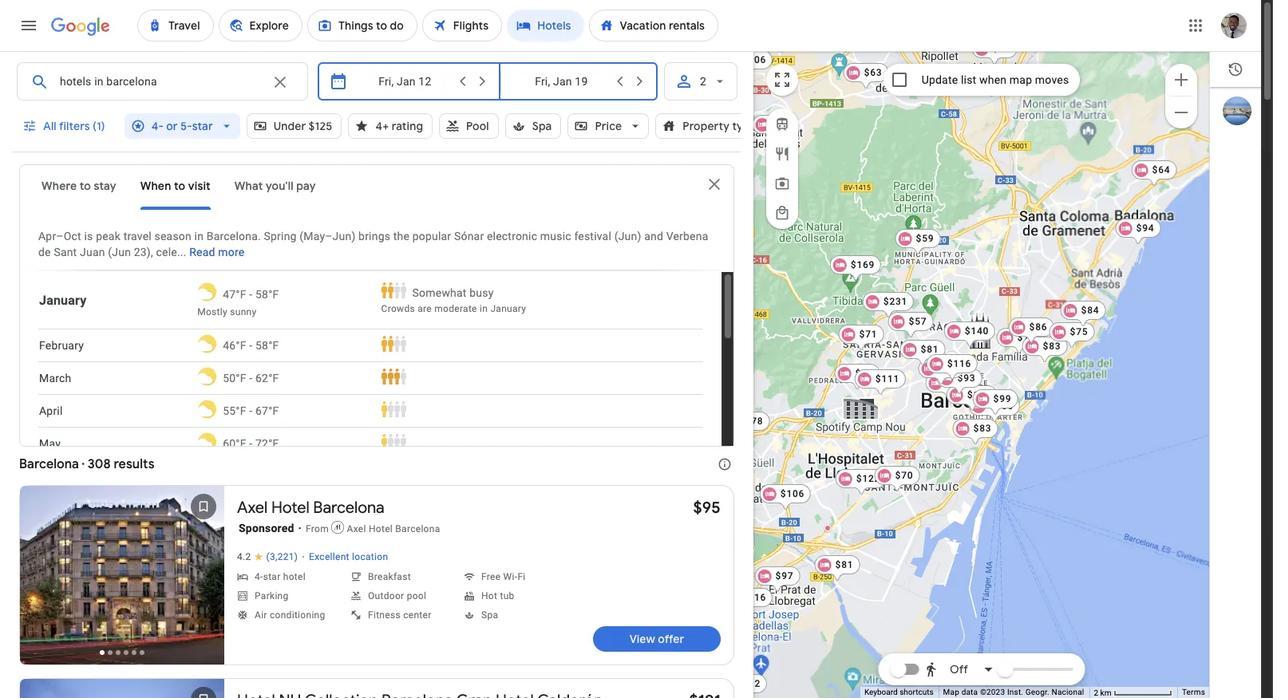 Task type: vqa. For each thing, say whether or not it's contained in the screenshot.
"Directions"
no



Task type: locate. For each thing, give the bounding box(es) containing it.
1 vertical spatial photo 1 image
[[20, 680, 224, 699]]

$106 down b&b hotel barcelona sant cugat, $45 image
[[743, 54, 767, 65]]

filters
[[59, 119, 90, 133]]

$106 link left hotel exe campus, $60 image
[[722, 50, 773, 77]]

0 vertical spatial $83
[[1043, 341, 1062, 352]]

- for 50°f
[[249, 372, 253, 385]]

to for stay
[[80, 179, 91, 193]]

january down busy
[[491, 303, 527, 315]]

0 vertical spatial 2
[[700, 75, 707, 88]]

0 horizontal spatial to
[[80, 179, 91, 193]]

1 vertical spatial $81 link
[[815, 555, 860, 583]]

$81 link down $57 link
[[901, 340, 946, 367]]

2 left km
[[1095, 689, 1099, 698]]

property type
[[683, 119, 757, 133]]

$106 link left $122 link
[[760, 484, 812, 512]]

$99 link down view larger map icon
[[753, 115, 798, 142]]

$81 link down hyatt regency barcelona tower image
[[815, 555, 860, 583]]

58°f up sunny at the top left of the page
[[256, 288, 279, 301]]

are
[[418, 303, 432, 315]]

$99 link
[[753, 115, 798, 142], [973, 389, 1019, 416]]

0 vertical spatial $99 link
[[753, 115, 798, 142]]

- right 46°f
[[249, 339, 253, 352]]

- for 55°f
[[249, 405, 253, 418]]

$99 for bottom $99 link
[[994, 393, 1012, 405]]

1 horizontal spatial $95
[[947, 377, 965, 389]]

stay
[[94, 179, 116, 193]]

0 vertical spatial $81 link
[[901, 340, 946, 367]]

$99
[[774, 119, 792, 130], [994, 393, 1012, 405]]

$83 link down $86
[[1023, 337, 1068, 364]]

0 vertical spatial $81
[[921, 344, 940, 355]]

where
[[42, 179, 77, 193]]

$93
[[958, 373, 976, 384]]

1 horizontal spatial 2
[[1095, 689, 1099, 698]]

0 vertical spatial photo 1 image
[[20, 486, 224, 665]]

- left 62°f
[[249, 372, 253, 385]]

- left 67°f
[[249, 405, 253, 418]]

barcelona.
[[207, 230, 261, 243]]

1 vertical spatial $83
[[974, 423, 992, 434]]

1 horizontal spatial $95 link
[[926, 373, 972, 401]]

3 - from the top
[[249, 372, 253, 385]]

$99 link down the $93
[[973, 389, 1019, 416]]

$84 link down $71 link
[[835, 364, 880, 391]]

1 horizontal spatial $84 link
[[1061, 301, 1106, 328]]

visit
[[188, 179, 211, 193]]

all filters (1) button
[[13, 107, 118, 145]]

filters form
[[13, 51, 784, 161]]

sunny
[[230, 307, 257, 318]]

music
[[541, 230, 572, 243]]

1 photos list from the top
[[20, 486, 224, 679]]

spa
[[532, 119, 552, 133]]

1 horizontal spatial $75
[[1071, 326, 1089, 337]]

46°f - 58°f
[[223, 339, 279, 352]]

barcelona · 308 results
[[19, 457, 155, 473]]

view offer
[[630, 633, 685, 647]]

4- or 5-star button
[[124, 107, 240, 145]]

apr–oct is peak travel season in barcelona. spring (may–jun) brings the popular sónar electronic music festival (jun) and verbena de sant juan (jun 23), cele...
[[38, 230, 709, 259]]

$106 left $122 link
[[781, 488, 805, 500]]

january
[[39, 293, 87, 308], [491, 303, 527, 315]]

2 km
[[1095, 689, 1114, 698]]

$99 right $147
[[994, 393, 1012, 405]]

$75 link right "$140"
[[997, 328, 1043, 355]]

Check-out text field
[[513, 63, 610, 100]]

season
[[155, 230, 192, 243]]

update list when map moves
[[922, 73, 1070, 86]]

4 - from the top
[[249, 405, 253, 418]]

property
[[683, 119, 730, 133]]

map
[[1010, 73, 1033, 86]]

4+ rating
[[376, 119, 423, 133]]

nacional
[[1052, 689, 1085, 697]]

somewhat busy
[[413, 286, 494, 299]]

shortcuts
[[900, 689, 934, 697]]

2 km button
[[1090, 688, 1178, 699]]

0 horizontal spatial in
[[195, 230, 204, 243]]

2 photo 1 image from the top
[[20, 680, 224, 699]]

$86 link
[[1009, 317, 1055, 345]]

and
[[645, 230, 664, 243]]

- right 47°f
[[249, 288, 253, 301]]

4.2 out of 5 stars from 3,221 reviews image
[[237, 552, 298, 564]]

festival
[[575, 230, 612, 243]]

(jun
[[108, 246, 131, 259]]

0 horizontal spatial $99 link
[[753, 115, 798, 142]]

0 horizontal spatial $116 link
[[722, 588, 773, 615]]

$83 link down $147 link
[[953, 419, 999, 446]]

46°f
[[223, 339, 247, 352]]

price
[[595, 119, 622, 133]]

to left the stay
[[80, 179, 91, 193]]

0 vertical spatial $83 link
[[1023, 337, 1068, 364]]

pool
[[466, 119, 489, 133]]

1 vertical spatial photos list
[[20, 680, 224, 699]]

0 horizontal spatial $83
[[974, 423, 992, 434]]

1 horizontal spatial $99 link
[[973, 389, 1019, 416]]

$81 up the $80 link
[[921, 344, 940, 355]]

$75 link
[[1050, 322, 1095, 349], [997, 328, 1043, 355]]

1 58°f from the top
[[256, 288, 279, 301]]

$84
[[1082, 305, 1100, 316], [856, 368, 874, 379]]

0 horizontal spatial $84 link
[[835, 364, 880, 391]]

0 vertical spatial $99
[[774, 119, 792, 130]]

save hotel nh collection barcelona gran hotel calderón to collection image
[[184, 681, 223, 699]]

popular
[[413, 230, 451, 243]]

$57
[[909, 316, 928, 327]]

$83
[[1043, 341, 1062, 352], [974, 423, 992, 434]]

tab list
[[20, 165, 705, 210]]

$106 link
[[722, 50, 773, 77], [760, 484, 812, 512]]

0 horizontal spatial $95 link
[[694, 498, 721, 518]]

4+
[[376, 119, 389, 133]]

1 to from the left
[[80, 179, 91, 193]]

photos list
[[20, 486, 224, 679], [20, 680, 224, 699]]

58°f right 46°f
[[256, 339, 279, 352]]

off
[[950, 663, 969, 677]]

$81 right $97 at the right bottom
[[836, 559, 854, 571]]

0 horizontal spatial $81
[[836, 559, 854, 571]]

1 horizontal spatial $83 link
[[1023, 337, 1068, 364]]

1 horizontal spatial $81 link
[[901, 340, 946, 367]]

$100 link
[[969, 397, 1021, 424]]

crowds are moderate in january
[[381, 303, 527, 315]]

0 vertical spatial $84
[[1082, 305, 1100, 316]]

4-
[[152, 119, 164, 133]]

rating
[[392, 119, 423, 133]]

58°f
[[256, 288, 279, 301], [256, 339, 279, 352]]

february
[[39, 339, 84, 352]]

recently viewed element
[[1211, 52, 1268, 87]]

$95 down $126
[[947, 377, 965, 389]]

2 58°f from the top
[[256, 339, 279, 352]]

0 vertical spatial 58°f
[[256, 288, 279, 301]]

0 horizontal spatial $84
[[856, 368, 874, 379]]

- left 72°f
[[249, 438, 253, 450]]

1 horizontal spatial in
[[480, 303, 488, 315]]

in down busy
[[480, 303, 488, 315]]

$75 link right $86
[[1050, 322, 1095, 349]]

$97
[[776, 571, 794, 582]]

terms link
[[1183, 689, 1206, 697]]

apr–oct
[[38, 230, 81, 243]]

tab list containing where to stay
[[20, 165, 705, 210]]

1 photo 1 image from the top
[[20, 486, 224, 665]]

2 up property
[[700, 75, 707, 88]]

58°f for 46°f - 58°f
[[256, 339, 279, 352]]

hotel exe campus, $60 image
[[776, 24, 821, 52]]

$83 down $100 on the right of the page
[[974, 423, 992, 434]]

5 - from the top
[[249, 438, 253, 450]]

1 vertical spatial $81
[[836, 559, 854, 571]]

50°f - 62°f
[[223, 372, 279, 385]]

1 vertical spatial $99
[[994, 393, 1012, 405]]

1 vertical spatial 58°f
[[256, 339, 279, 352]]

0 horizontal spatial $83 link
[[953, 419, 999, 446]]

0 vertical spatial $106
[[743, 54, 767, 65]]

0 horizontal spatial $106
[[743, 54, 767, 65]]

1 horizontal spatial $116
[[948, 358, 972, 369]]

1 vertical spatial $84
[[856, 368, 874, 379]]

keyboard shortcuts button
[[865, 688, 934, 699]]

1 horizontal spatial $81
[[921, 344, 940, 355]]

1 horizontal spatial $106
[[781, 488, 805, 500]]

close image
[[705, 175, 724, 194]]

$99 right the type
[[774, 119, 792, 130]]

$95 link
[[926, 373, 972, 401], [694, 498, 721, 518]]

$70 link
[[875, 466, 920, 493]]

$71
[[860, 329, 878, 340]]

1 vertical spatial $116 link
[[722, 588, 773, 615]]

1 vertical spatial $95
[[694, 498, 721, 518]]

$111 link
[[855, 369, 907, 397]]

$169 link
[[830, 255, 882, 282]]

0 vertical spatial $116 link
[[927, 354, 979, 381]]

property type button
[[656, 107, 784, 145]]

2 inside button
[[1095, 689, 1099, 698]]

0 vertical spatial in
[[195, 230, 204, 243]]

$111
[[876, 373, 900, 385]]

2 - from the top
[[249, 339, 253, 352]]

0 horizontal spatial $95
[[694, 498, 721, 518]]

0 horizontal spatial $99
[[774, 119, 792, 130]]

1 vertical spatial in
[[480, 303, 488, 315]]

keyboard shortcuts
[[865, 689, 934, 697]]

map region
[[625, 24, 1239, 699]]

photo 1 image for second photos list from the bottom
[[20, 486, 224, 665]]

$83 down $86
[[1043, 341, 1062, 352]]

0 vertical spatial $116
[[948, 358, 972, 369]]

$75
[[1071, 326, 1089, 337], [1018, 332, 1036, 343]]

$84 link right $86
[[1061, 301, 1106, 328]]

in up read
[[195, 230, 204, 243]]

$99 for the left $99 link
[[774, 119, 792, 130]]

1 vertical spatial $116
[[743, 592, 767, 603]]

0 horizontal spatial january
[[39, 293, 87, 308]]

spring
[[264, 230, 297, 243]]

off button
[[921, 651, 1000, 689]]

terms
[[1183, 689, 1206, 697]]

1 horizontal spatial $99
[[994, 393, 1012, 405]]

1 horizontal spatial $116 link
[[927, 354, 979, 381]]

- for 60°f
[[249, 438, 253, 450]]

$86
[[1030, 321, 1048, 333]]

$95 down learn more about these results image
[[694, 498, 721, 518]]

1 - from the top
[[249, 288, 253, 301]]

2 photos list from the top
[[20, 680, 224, 699]]

main menu image
[[19, 16, 38, 35]]

2 to from the left
[[174, 179, 185, 193]]

0 horizontal spatial 2
[[700, 75, 707, 88]]

$122
[[857, 473, 881, 484]]

1 horizontal spatial $75 link
[[1050, 322, 1095, 349]]

view offer button
[[593, 627, 721, 652]]

$75 right "$140"
[[1018, 332, 1036, 343]]

$59 link
[[896, 229, 941, 256]]

· excellent location
[[302, 551, 388, 564]]

©2023
[[981, 689, 1006, 697]]

photo 1 image
[[20, 486, 224, 665], [20, 680, 224, 699]]

0 horizontal spatial $75 link
[[997, 328, 1043, 355]]

to left visit
[[174, 179, 185, 193]]

what you'll pay
[[235, 179, 316, 193]]

1 vertical spatial 2
[[1095, 689, 1099, 698]]

save axel hotel barcelona to collection image
[[184, 488, 223, 526]]

$75 right $86
[[1071, 326, 1089, 337]]

0 vertical spatial photos list
[[20, 486, 224, 679]]

0 vertical spatial $95
[[947, 377, 965, 389]]

keyboard
[[865, 689, 898, 697]]

0 horizontal spatial $116
[[743, 592, 767, 603]]

all
[[43, 119, 57, 133]]

Search for places, hotels and more text field
[[59, 63, 261, 100]]

47°f
[[223, 288, 247, 301]]

$81 link
[[901, 340, 946, 367], [815, 555, 860, 583]]

1 vertical spatial $83 link
[[953, 419, 999, 446]]

results
[[114, 457, 155, 473]]

1 horizontal spatial $84
[[1082, 305, 1100, 316]]

what
[[235, 179, 263, 193]]

1 horizontal spatial to
[[174, 179, 185, 193]]

2 inside popup button
[[700, 75, 707, 88]]

january up february
[[39, 293, 87, 308]]



Task type: describe. For each thing, give the bounding box(es) containing it.
$212
[[737, 678, 761, 690]]

0 horizontal spatial $75
[[1018, 332, 1036, 343]]

mostly sunny
[[197, 307, 257, 318]]

pool button
[[439, 107, 499, 145]]

all filters (1)
[[43, 119, 105, 133]]

you'll
[[266, 179, 294, 193]]

(3,221)
[[266, 552, 298, 563]]

5-
[[181, 119, 192, 133]]

$126 link
[[920, 360, 971, 387]]

$147 link
[[947, 385, 999, 413]]

spa button
[[505, 107, 562, 145]]

recently viewed image
[[1228, 61, 1244, 77]]

more
[[218, 246, 245, 259]]

or
[[166, 119, 178, 133]]

is
[[84, 230, 93, 243]]

clear image
[[271, 73, 290, 92]]

58°f for 47°f - 58°f
[[256, 288, 279, 301]]

50°f
[[223, 372, 247, 385]]

4.2
[[237, 552, 251, 563]]

0 vertical spatial $106 link
[[722, 50, 773, 77]]

(jun)
[[615, 230, 642, 243]]

0 horizontal spatial $81 link
[[815, 555, 860, 583]]

$94 link
[[1116, 218, 1162, 246]]

photo 1 image for first photos list from the bottom
[[20, 680, 224, 699]]

$169
[[851, 259, 876, 270]]

1 horizontal spatial $83
[[1043, 341, 1062, 352]]

list
[[962, 73, 977, 86]]

55°f - 67°f
[[223, 405, 279, 418]]

$100
[[990, 401, 1014, 412]]

view
[[630, 633, 656, 647]]

$71 link
[[839, 325, 884, 352]]

where to stay
[[42, 179, 116, 193]]

2 button
[[664, 62, 738, 101]]

offer
[[658, 633, 685, 647]]

$125
[[309, 119, 333, 133]]

1 vertical spatial $95 link
[[694, 498, 721, 518]]

$212 link
[[716, 674, 768, 699]]

in inside apr–oct is peak travel season in barcelona. spring (may–jun) brings the popular sónar electronic music festival (jun) and verbena de sant juan (jun 23), cele...
[[195, 230, 204, 243]]

data
[[962, 689, 979, 697]]

update
[[922, 73, 959, 86]]

1 vertical spatial $84 link
[[835, 364, 880, 391]]

$122 link
[[836, 469, 887, 496]]

4- or 5-star
[[152, 119, 213, 133]]

1 vertical spatial $106
[[781, 488, 805, 500]]

zoom out map image
[[1172, 103, 1192, 122]]

$126
[[941, 364, 965, 375]]

when
[[980, 73, 1007, 86]]

$95 inside map region
[[947, 377, 965, 389]]

busy
[[470, 286, 494, 299]]

hyatt regency barcelona tower image
[[825, 525, 831, 532]]

$84 for "$84" link to the bottom
[[856, 368, 874, 379]]

map
[[944, 689, 960, 697]]

2 for 2
[[700, 75, 707, 88]]

read
[[189, 246, 215, 259]]

·
[[302, 551, 305, 564]]

star
[[192, 119, 213, 133]]

23),
[[134, 246, 153, 259]]

$140 link
[[945, 321, 996, 349]]

$64 link
[[1132, 160, 1178, 187]]

view larger map image
[[773, 70, 792, 89]]

$84 for the topmost "$84" link
[[1082, 305, 1100, 316]]

back image
[[22, 560, 60, 598]]

- for 46°f
[[249, 339, 253, 352]]

2 for 2 km
[[1095, 689, 1099, 698]]

when to visit
[[140, 179, 211, 193]]

0 vertical spatial $95 link
[[926, 373, 972, 401]]

Check-in text field
[[358, 63, 453, 100]]

barcelona · 308
[[19, 457, 111, 473]]

$57 link
[[889, 312, 934, 339]]

$80
[[940, 363, 958, 374]]

travel
[[123, 230, 152, 243]]

(may–jun)
[[300, 230, 356, 243]]

zoom in map image
[[1172, 70, 1192, 89]]

peak
[[96, 230, 121, 243]]

62°f
[[256, 372, 279, 385]]

type
[[733, 119, 757, 133]]

$94
[[1137, 222, 1155, 234]]

under $125 button
[[247, 107, 342, 145]]

excellent
[[309, 552, 350, 563]]

$81 for rightmost $81 link
[[921, 344, 940, 355]]

under
[[274, 119, 306, 133]]

4+ rating button
[[349, 107, 433, 145]]

read more button
[[189, 246, 245, 259]]

$147
[[968, 389, 992, 401]]

$231 link
[[863, 292, 915, 319]]

mostly
[[197, 307, 228, 318]]

under $125
[[274, 119, 333, 133]]

next image
[[184, 560, 223, 598]]

to for visit
[[174, 179, 185, 193]]

geogr.
[[1026, 689, 1050, 697]]

1 horizontal spatial january
[[491, 303, 527, 315]]

somewhat
[[413, 286, 467, 299]]

march
[[39, 372, 71, 385]]

$97 link
[[755, 567, 801, 594]]

0 vertical spatial $84 link
[[1061, 301, 1106, 328]]

$81 for $81 link to the left
[[836, 559, 854, 571]]

moves
[[1036, 73, 1070, 86]]

$70
[[896, 470, 914, 481]]

moderate
[[435, 303, 477, 315]]

sant
[[54, 246, 77, 259]]

learn more about these results image
[[706, 446, 744, 484]]

- for 47°f
[[249, 288, 253, 301]]

la pedrera-casa milà image
[[943, 351, 961, 377]]

$60
[[993, 43, 1011, 54]]

1 vertical spatial $106 link
[[760, 484, 812, 512]]

crowds
[[381, 303, 415, 315]]

b&b hotel barcelona sant cugat, $45 image
[[721, 26, 766, 53]]

electronic
[[487, 230, 538, 243]]

$60 link
[[972, 39, 1018, 66]]

1 vertical spatial $99 link
[[973, 389, 1019, 416]]

the
[[394, 230, 410, 243]]

$80 link
[[919, 359, 964, 386]]



